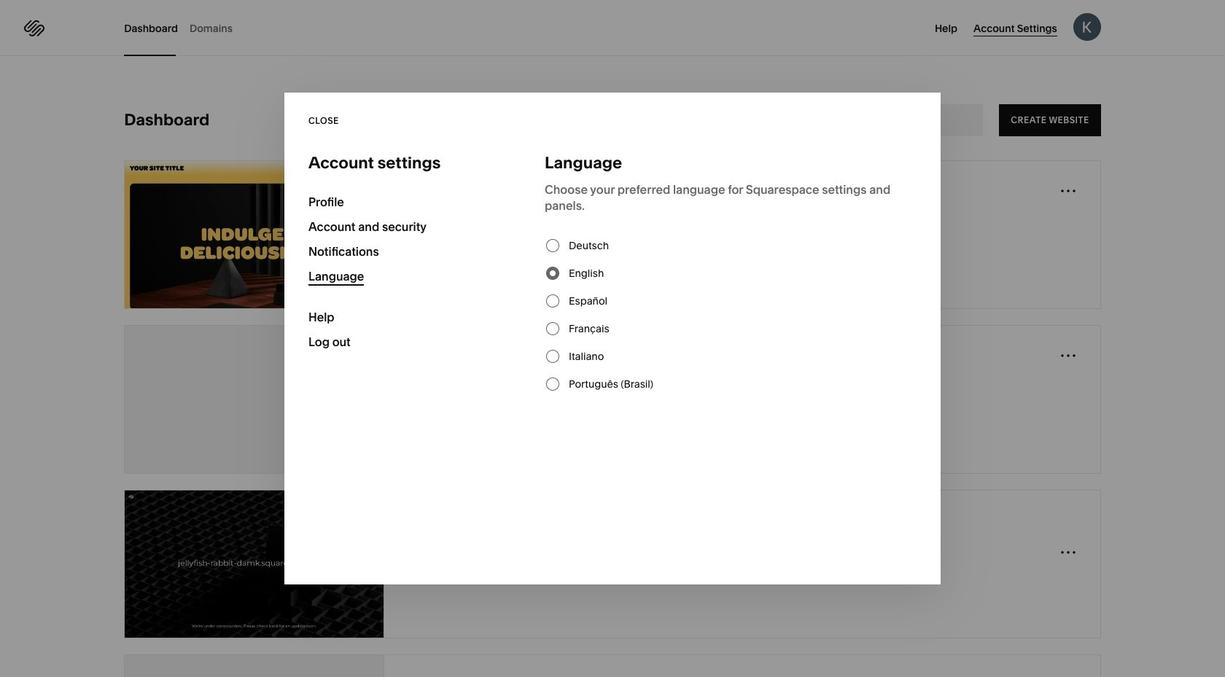 Task type: locate. For each thing, give the bounding box(es) containing it.
tab list
[[124, 0, 244, 56]]

Search field
[[864, 112, 952, 128]]



